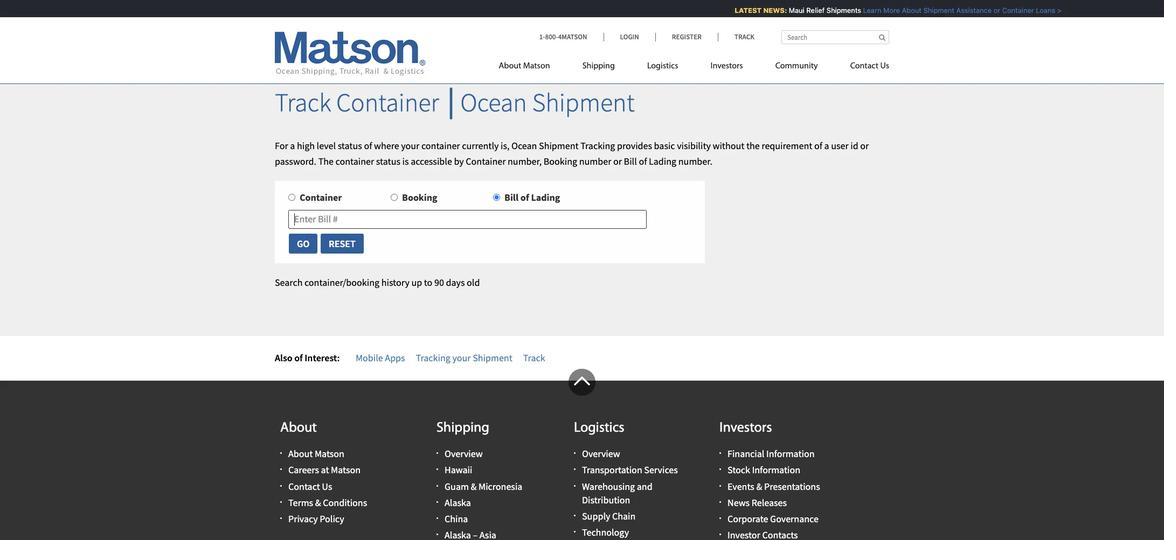 Task type: describe. For each thing, give the bounding box(es) containing it.
overview for transportation
[[582, 448, 621, 461]]

services
[[645, 465, 678, 477]]

releases
[[752, 497, 787, 509]]

container right container option
[[300, 192, 342, 204]]

tracking inside for a high level status of where your container currently is, ocean shipment tracking provides basic visibility without the requirement of a user id or password. the container status is accessible by container number, booking number or bill of lading number.
[[581, 140, 616, 152]]

privacy
[[289, 513, 318, 526]]

governance
[[771, 513, 819, 526]]

is
[[403, 155, 409, 168]]

search container/booking history up to 90 days old
[[275, 277, 480, 289]]

financial
[[728, 448, 765, 461]]

1 horizontal spatial container
[[422, 140, 460, 152]]

contact inside top menu navigation
[[851, 62, 879, 71]]

china link
[[445, 513, 468, 526]]

for
[[275, 140, 288, 152]]

1 horizontal spatial track link
[[718, 32, 755, 42]]

provides
[[617, 140, 653, 152]]

about matson
[[499, 62, 550, 71]]

matson for about matson
[[523, 62, 550, 71]]

top menu navigation
[[499, 57, 890, 79]]

mobile
[[356, 352, 383, 364]]

0 horizontal spatial status
[[338, 140, 362, 152]]

0 vertical spatial information
[[767, 448, 815, 461]]

your inside for a high level status of where your container currently is, ocean shipment tracking provides basic visibility without the requirement of a user id or password. the container status is accessible by container number, booking number or bill of lading number.
[[401, 140, 420, 152]]

id
[[851, 140, 859, 152]]

hawaii link
[[445, 465, 473, 477]]

2 vertical spatial matson
[[331, 465, 361, 477]]

number,
[[508, 155, 542, 168]]

tracking your shipment
[[416, 352, 513, 364]]

supply
[[582, 511, 611, 523]]

loans
[[1032, 6, 1051, 15]]

level
[[317, 140, 336, 152]]

1-
[[540, 32, 545, 42]]

assistance
[[952, 6, 988, 15]]

matson for about matson careers at matson contact us terms & conditions privacy policy
[[315, 448, 345, 461]]

guam
[[445, 481, 469, 493]]

supply chain link
[[582, 511, 636, 523]]

conditions
[[323, 497, 367, 509]]

policy
[[320, 513, 344, 526]]

financial information link
[[728, 448, 815, 461]]

events
[[728, 481, 755, 493]]

container up "where"
[[337, 86, 439, 119]]

privacy policy link
[[289, 513, 344, 526]]

search image
[[880, 34, 886, 41]]

is,
[[501, 140, 510, 152]]

footer containing about
[[0, 369, 1165, 541]]

overview link for logistics
[[582, 448, 621, 461]]

logistics link
[[631, 57, 695, 79]]

tracking your shipment link
[[416, 352, 513, 364]]

community link
[[760, 57, 835, 79]]

currently
[[462, 140, 499, 152]]

requirement
[[762, 140, 813, 152]]

investors inside top menu navigation
[[711, 62, 743, 71]]

1-800-4matson link
[[540, 32, 604, 42]]

overview transportation services warehousing and distribution supply chain technology
[[582, 448, 678, 539]]

Search search field
[[782, 30, 890, 44]]

warehousing
[[582, 481, 635, 493]]

1 horizontal spatial or
[[861, 140, 870, 152]]

1-800-4matson
[[540, 32, 588, 42]]

1 vertical spatial information
[[753, 465, 801, 477]]

news:
[[759, 6, 783, 15]]

90
[[435, 277, 444, 289]]

history
[[382, 277, 410, 289]]

password.
[[275, 155, 317, 168]]

terms
[[289, 497, 313, 509]]

where
[[374, 140, 399, 152]]

learn more about shipment assistance or container loans > link
[[859, 6, 1058, 15]]

1 vertical spatial contact us link
[[289, 481, 332, 493]]

the
[[319, 155, 334, 168]]

800-
[[545, 32, 559, 42]]

0 vertical spatial or
[[990, 6, 996, 15]]

container inside for a high level status of where your container currently is, ocean shipment tracking provides basic visibility without the requirement of a user id or password. the container status is accessible by container number, booking number or bill of lading number.
[[466, 155, 506, 168]]

about matson careers at matson contact us terms & conditions privacy policy
[[289, 448, 367, 526]]

1 a from the left
[[290, 140, 295, 152]]

hawaii
[[445, 465, 473, 477]]

about matson link for shipping link
[[499, 57, 567, 79]]

ocean
[[512, 140, 537, 152]]

Bill of Lading radio
[[493, 194, 500, 201]]

us inside about matson careers at matson contact us terms & conditions privacy policy
[[322, 481, 332, 493]]

track for track container │ocean shipment
[[275, 86, 331, 119]]

old
[[467, 277, 480, 289]]

stock
[[728, 465, 751, 477]]

shipments
[[823, 6, 857, 15]]

1 vertical spatial lading
[[531, 192, 561, 204]]

up
[[412, 277, 422, 289]]

news releases link
[[728, 497, 787, 509]]

latest
[[731, 6, 758, 15]]

apps
[[385, 352, 405, 364]]

track container │ocean shipment
[[275, 86, 635, 119]]

basic
[[654, 140, 676, 152]]

Enter Bill # text field
[[289, 210, 647, 229]]

guam & micronesia link
[[445, 481, 523, 493]]

community
[[776, 62, 818, 71]]

stock information link
[[728, 465, 801, 477]]

number
[[580, 155, 612, 168]]

number.
[[679, 155, 713, 168]]

china
[[445, 513, 468, 526]]

user
[[832, 140, 849, 152]]

about for about
[[280, 421, 317, 436]]

& inside financial information stock information events & presentations news releases corporate governance
[[757, 481, 763, 493]]

Container radio
[[289, 194, 296, 201]]



Task type: locate. For each thing, give the bounding box(es) containing it.
learn
[[859, 6, 877, 15]]

0 horizontal spatial track
[[275, 86, 331, 119]]

track for track link to the bottom
[[524, 352, 546, 364]]

shipment inside for a high level status of where your container currently is, ocean shipment tracking provides basic visibility without the requirement of a user id or password. the container status is accessible by container number, booking number or bill of lading number.
[[539, 140, 579, 152]]

technology
[[582, 527, 629, 539]]

0 vertical spatial status
[[338, 140, 362, 152]]

matson down 1-
[[523, 62, 550, 71]]

overview link for shipping
[[445, 448, 483, 461]]

1 vertical spatial matson
[[315, 448, 345, 461]]

1 horizontal spatial lading
[[649, 155, 677, 168]]

1 vertical spatial about matson link
[[289, 448, 345, 461]]

0 vertical spatial us
[[881, 62, 890, 71]]

bill of lading
[[505, 192, 561, 204]]

at
[[321, 465, 329, 477]]

overview up hawaii link
[[445, 448, 483, 461]]

overview hawaii guam & micronesia alaska china
[[445, 448, 523, 526]]

booking
[[544, 155, 578, 168], [402, 192, 438, 204]]

0 horizontal spatial overview link
[[445, 448, 483, 461]]

transportation services link
[[582, 465, 678, 477]]

shipping up hawaii link
[[437, 421, 490, 436]]

careers
[[289, 465, 319, 477]]

│ocean
[[445, 86, 527, 119]]

0 horizontal spatial container
[[336, 155, 374, 168]]

financial information stock information events & presentations news releases corporate governance
[[728, 448, 821, 526]]

shipping down 4matson
[[583, 62, 615, 71]]

& inside overview hawaii guam & micronesia alaska china
[[471, 481, 477, 493]]

latest news: maui relief shipments learn more about shipment assistance or container loans >
[[731, 6, 1058, 15]]

container
[[998, 6, 1030, 15], [337, 86, 439, 119], [466, 155, 506, 168], [300, 192, 342, 204]]

2 overview from the left
[[582, 448, 621, 461]]

about for about matson careers at matson contact us terms & conditions privacy policy
[[289, 448, 313, 461]]

0 vertical spatial lading
[[649, 155, 677, 168]]

1 horizontal spatial overview
[[582, 448, 621, 461]]

about for about matson
[[499, 62, 522, 71]]

Booking radio
[[391, 194, 398, 201]]

or right number
[[614, 155, 622, 168]]

None search field
[[782, 30, 890, 44]]

us inside top menu navigation
[[881, 62, 890, 71]]

shipping
[[583, 62, 615, 71], [437, 421, 490, 436]]

2 overview link from the left
[[582, 448, 621, 461]]

container
[[422, 140, 460, 152], [336, 155, 374, 168]]

booking right booking option
[[402, 192, 438, 204]]

logistics
[[648, 62, 679, 71], [574, 421, 625, 436]]

0 vertical spatial booking
[[544, 155, 578, 168]]

or right assistance
[[990, 6, 996, 15]]

register
[[672, 32, 702, 42]]

1 horizontal spatial track
[[524, 352, 546, 364]]

accessible
[[411, 155, 452, 168]]

by
[[454, 155, 464, 168]]

bill inside for a high level status of where your container currently is, ocean shipment tracking provides basic visibility without the requirement of a user id or password. the container status is accessible by container number, booking number or bill of lading number.
[[624, 155, 637, 168]]

0 vertical spatial tracking
[[581, 140, 616, 152]]

overview up the "transportation"
[[582, 448, 621, 461]]

0 horizontal spatial a
[[290, 140, 295, 152]]

1 vertical spatial your
[[453, 352, 471, 364]]

1 horizontal spatial status
[[376, 155, 401, 168]]

1 horizontal spatial your
[[453, 352, 471, 364]]

information up stock information link
[[767, 448, 815, 461]]

contact us
[[851, 62, 890, 71]]

presentations
[[765, 481, 821, 493]]

lading inside for a high level status of where your container currently is, ocean shipment tracking provides basic visibility without the requirement of a user id or password. the container status is accessible by container number, booking number or bill of lading number.
[[649, 155, 677, 168]]

of right also
[[295, 352, 303, 364]]

overview inside overview hawaii guam & micronesia alaska china
[[445, 448, 483, 461]]

alaska link
[[445, 497, 471, 509]]

0 horizontal spatial &
[[315, 497, 321, 509]]

overview for hawaii
[[445, 448, 483, 461]]

investors inside footer
[[720, 421, 773, 436]]

corporate
[[728, 513, 769, 526]]

1 vertical spatial shipping
[[437, 421, 490, 436]]

& inside about matson careers at matson contact us terms & conditions privacy policy
[[315, 497, 321, 509]]

1 vertical spatial tracking
[[416, 352, 451, 364]]

high
[[297, 140, 315, 152]]

0 horizontal spatial tracking
[[416, 352, 451, 364]]

0 horizontal spatial lading
[[531, 192, 561, 204]]

1 vertical spatial booking
[[402, 192, 438, 204]]

1 horizontal spatial booking
[[544, 155, 578, 168]]

and
[[637, 481, 653, 493]]

terms & conditions link
[[289, 497, 367, 509]]

matson right at at the left of page
[[331, 465, 361, 477]]

contact inside about matson careers at matson contact us terms & conditions privacy policy
[[289, 481, 320, 493]]

2 vertical spatial or
[[614, 155, 622, 168]]

booking left number
[[544, 155, 578, 168]]

0 vertical spatial container
[[422, 140, 460, 152]]

relief
[[802, 6, 821, 15]]

1 vertical spatial track
[[275, 86, 331, 119]]

1 horizontal spatial contact us link
[[835, 57, 890, 79]]

of right the bill of lading radio
[[521, 192, 529, 204]]

status
[[338, 140, 362, 152], [376, 155, 401, 168]]

contact down careers at the bottom left of page
[[289, 481, 320, 493]]

investors up financial
[[720, 421, 773, 436]]

0 horizontal spatial us
[[322, 481, 332, 493]]

overview link up hawaii link
[[445, 448, 483, 461]]

matson inside "about matson" link
[[523, 62, 550, 71]]

footer
[[0, 369, 1165, 541]]

status right "level"
[[338, 140, 362, 152]]

about inside about matson careers at matson contact us terms & conditions privacy policy
[[289, 448, 313, 461]]

lading down basic on the top right of the page
[[649, 155, 677, 168]]

register link
[[656, 32, 718, 42]]

backtop image
[[569, 369, 596, 396]]

container left loans
[[998, 6, 1030, 15]]

& up news releases link
[[757, 481, 763, 493]]

lading down number,
[[531, 192, 561, 204]]

of left "where"
[[364, 140, 372, 152]]

0 horizontal spatial your
[[401, 140, 420, 152]]

chain
[[613, 511, 636, 523]]

0 horizontal spatial contact
[[289, 481, 320, 493]]

mobile apps
[[356, 352, 405, 364]]

0 vertical spatial track
[[735, 32, 755, 42]]

of down provides
[[639, 155, 647, 168]]

micronesia
[[479, 481, 523, 493]]

0 vertical spatial track link
[[718, 32, 755, 42]]

a left the user
[[825, 140, 830, 152]]

information up events & presentations link
[[753, 465, 801, 477]]

matson up at at the left of page
[[315, 448, 345, 461]]

news
[[728, 497, 750, 509]]

track for right track link
[[735, 32, 755, 42]]

us
[[881, 62, 890, 71], [322, 481, 332, 493]]

2 a from the left
[[825, 140, 830, 152]]

1 vertical spatial contact
[[289, 481, 320, 493]]

blue matson logo with ocean, shipping, truck, rail and logistics written beneath it. image
[[275, 32, 426, 76]]

contact down search search box on the top of page
[[851, 62, 879, 71]]

login
[[620, 32, 639, 42]]

0 horizontal spatial or
[[614, 155, 622, 168]]

track
[[735, 32, 755, 42], [275, 86, 331, 119], [524, 352, 546, 364]]

1 vertical spatial status
[[376, 155, 401, 168]]

1 horizontal spatial about matson link
[[499, 57, 567, 79]]

login link
[[604, 32, 656, 42]]

0 vertical spatial about matson link
[[499, 57, 567, 79]]

1 horizontal spatial overview link
[[582, 448, 621, 461]]

0 vertical spatial bill
[[624, 155, 637, 168]]

bill right the bill of lading radio
[[505, 192, 519, 204]]

logistics up the "transportation"
[[574, 421, 625, 436]]

2 vertical spatial track
[[524, 352, 546, 364]]

tracking up number
[[581, 140, 616, 152]]

your
[[401, 140, 420, 152], [453, 352, 471, 364]]

about inside top menu navigation
[[499, 62, 522, 71]]

of left the user
[[815, 140, 823, 152]]

0 horizontal spatial overview
[[445, 448, 483, 461]]

careers at matson link
[[289, 465, 361, 477]]

overview inside "overview transportation services warehousing and distribution supply chain technology"
[[582, 448, 621, 461]]

shipping inside footer
[[437, 421, 490, 436]]

2 horizontal spatial or
[[990, 6, 996, 15]]

contact us link down search image
[[835, 57, 890, 79]]

1 overview link from the left
[[445, 448, 483, 461]]

tracking right apps
[[416, 352, 451, 364]]

1 vertical spatial container
[[336, 155, 374, 168]]

about matson link
[[499, 57, 567, 79], [289, 448, 345, 461]]

1 horizontal spatial &
[[471, 481, 477, 493]]

1 horizontal spatial tracking
[[581, 140, 616, 152]]

booking inside for a high level status of where your container currently is, ocean shipment tracking provides basic visibility without the requirement of a user id or password. the container status is accessible by container number, booking number or bill of lading number.
[[544, 155, 578, 168]]

investors
[[711, 62, 743, 71], [720, 421, 773, 436]]

1 vertical spatial investors
[[720, 421, 773, 436]]

0 horizontal spatial shipping
[[437, 421, 490, 436]]

contact us link
[[835, 57, 890, 79], [289, 481, 332, 493]]

about
[[898, 6, 918, 15], [499, 62, 522, 71], [280, 421, 317, 436], [289, 448, 313, 461]]

us down search image
[[881, 62, 890, 71]]

warehousing and distribution link
[[582, 481, 653, 507]]

logistics inside top menu navigation
[[648, 62, 679, 71]]

1 vertical spatial or
[[861, 140, 870, 152]]

alaska
[[445, 497, 471, 509]]

lading
[[649, 155, 677, 168], [531, 192, 561, 204]]

maui
[[785, 6, 800, 15]]

0 horizontal spatial about matson link
[[289, 448, 345, 461]]

the
[[747, 140, 760, 152]]

bill down provides
[[624, 155, 637, 168]]

& right guam
[[471, 481, 477, 493]]

container/booking
[[305, 277, 380, 289]]

0 vertical spatial logistics
[[648, 62, 679, 71]]

contact us link down careers at the bottom left of page
[[289, 481, 332, 493]]

logistics down register link
[[648, 62, 679, 71]]

0 horizontal spatial bill
[[505, 192, 519, 204]]

0 vertical spatial shipping
[[583, 62, 615, 71]]

shipment
[[919, 6, 951, 15], [533, 86, 635, 119], [539, 140, 579, 152], [473, 352, 513, 364]]

search
[[275, 277, 303, 289]]

0 vertical spatial contact us link
[[835, 57, 890, 79]]

1 vertical spatial bill
[[505, 192, 519, 204]]

shipping inside shipping link
[[583, 62, 615, 71]]

container right the
[[336, 155, 374, 168]]

a right for
[[290, 140, 295, 152]]

0 horizontal spatial contact us link
[[289, 481, 332, 493]]

1 overview from the left
[[445, 448, 483, 461]]

about matson link for careers at matson link
[[289, 448, 345, 461]]

0 vertical spatial investors
[[711, 62, 743, 71]]

technology link
[[582, 527, 629, 539]]

of
[[364, 140, 372, 152], [815, 140, 823, 152], [639, 155, 647, 168], [521, 192, 529, 204], [295, 352, 303, 364]]

1 vertical spatial us
[[322, 481, 332, 493]]

0 vertical spatial matson
[[523, 62, 550, 71]]

1 horizontal spatial contact
[[851, 62, 879, 71]]

0 vertical spatial your
[[401, 140, 420, 152]]

more
[[879, 6, 896, 15]]

2 horizontal spatial &
[[757, 481, 763, 493]]

1 horizontal spatial shipping
[[583, 62, 615, 71]]

mobile apps link
[[356, 352, 405, 364]]

status down "where"
[[376, 155, 401, 168]]

0 vertical spatial contact
[[851, 62, 879, 71]]

overview link up the "transportation"
[[582, 448, 621, 461]]

1 vertical spatial logistics
[[574, 421, 625, 436]]

1 vertical spatial track link
[[524, 352, 546, 364]]

or right 'id'
[[861, 140, 870, 152]]

days
[[446, 277, 465, 289]]

None button
[[289, 234, 318, 255], [320, 234, 364, 255], [289, 234, 318, 255], [320, 234, 364, 255]]

about matson link down 1-
[[499, 57, 567, 79]]

1 horizontal spatial a
[[825, 140, 830, 152]]

to
[[424, 277, 433, 289]]

1 horizontal spatial logistics
[[648, 62, 679, 71]]

2 horizontal spatial track
[[735, 32, 755, 42]]

container down currently
[[466, 155, 506, 168]]

0 horizontal spatial logistics
[[574, 421, 625, 436]]

shipping link
[[567, 57, 631, 79]]

investors down register link
[[711, 62, 743, 71]]

corporate governance link
[[728, 513, 819, 526]]

or
[[990, 6, 996, 15], [861, 140, 870, 152], [614, 155, 622, 168]]

transportation
[[582, 465, 643, 477]]

interest:
[[305, 352, 340, 364]]

visibility
[[677, 140, 711, 152]]

container up accessible
[[422, 140, 460, 152]]

events & presentations link
[[728, 481, 821, 493]]

investors link
[[695, 57, 760, 79]]

1 horizontal spatial us
[[881, 62, 890, 71]]

tracking
[[581, 140, 616, 152], [416, 352, 451, 364]]

also of interest:
[[275, 352, 340, 364]]

1 horizontal spatial bill
[[624, 155, 637, 168]]

0 horizontal spatial booking
[[402, 192, 438, 204]]

distribution
[[582, 494, 631, 507]]

about matson link up careers at matson link
[[289, 448, 345, 461]]

us up terms & conditions link
[[322, 481, 332, 493]]

0 horizontal spatial track link
[[524, 352, 546, 364]]

& up privacy policy link
[[315, 497, 321, 509]]



Task type: vqa. For each thing, say whether or not it's contained in the screenshot.
sponsorship within the In addition to cash donations, Matson Giving provides sponsorship support for fundraising events or activities that benefit a worthy cause.
no



